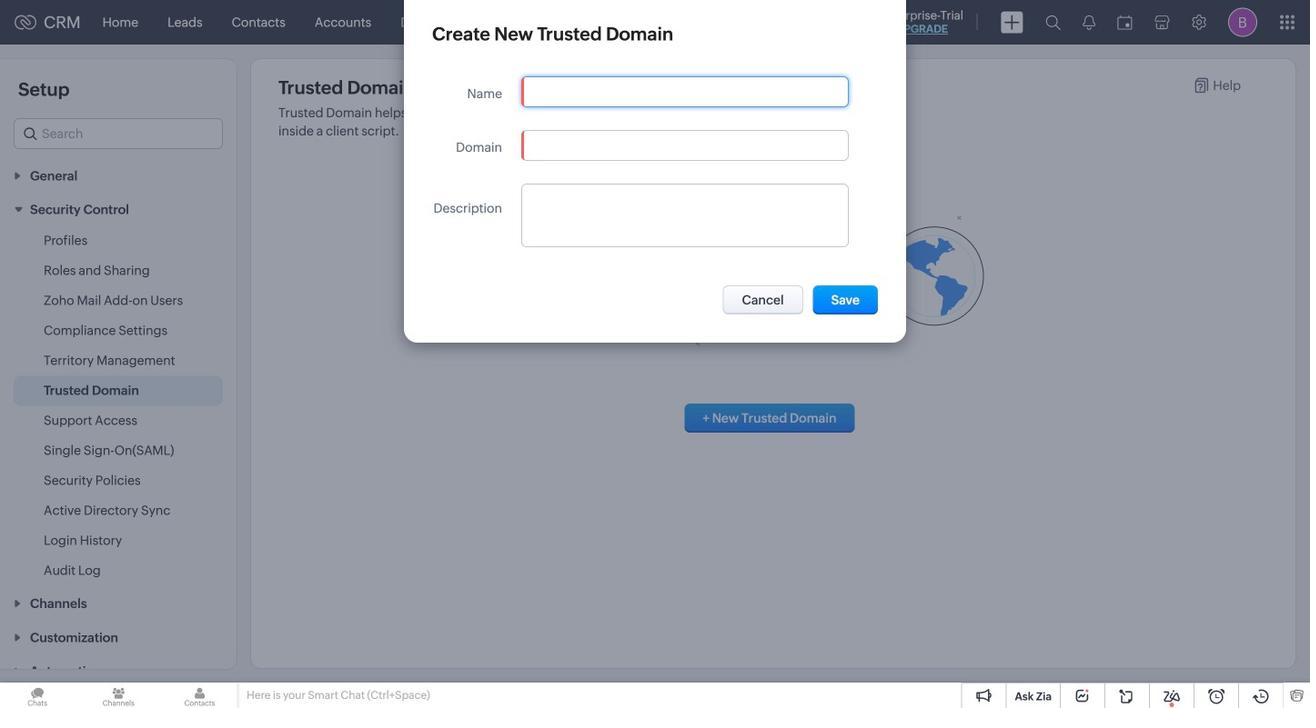 Task type: vqa. For each thing, say whether or not it's contained in the screenshot.
the Chats IMAGE on the bottom left of the page
yes



Task type: describe. For each thing, give the bounding box(es) containing it.
logo image
[[15, 15, 36, 30]]

contacts image
[[162, 683, 237, 709]]

chats image
[[0, 683, 75, 709]]

landing image
[[563, 213, 984, 347]]

profile element
[[1218, 0, 1269, 44]]



Task type: locate. For each thing, give the bounding box(es) containing it.
profile image
[[1229, 8, 1258, 37]]

None text field
[[522, 77, 848, 106], [522, 185, 848, 247], [522, 77, 848, 106], [522, 185, 848, 247]]

signals element
[[1072, 0, 1107, 45]]

channels image
[[81, 683, 156, 709]]

None text field
[[522, 131, 848, 160]]

signals image
[[1083, 15, 1096, 30]]

region
[[0, 226, 237, 587]]



